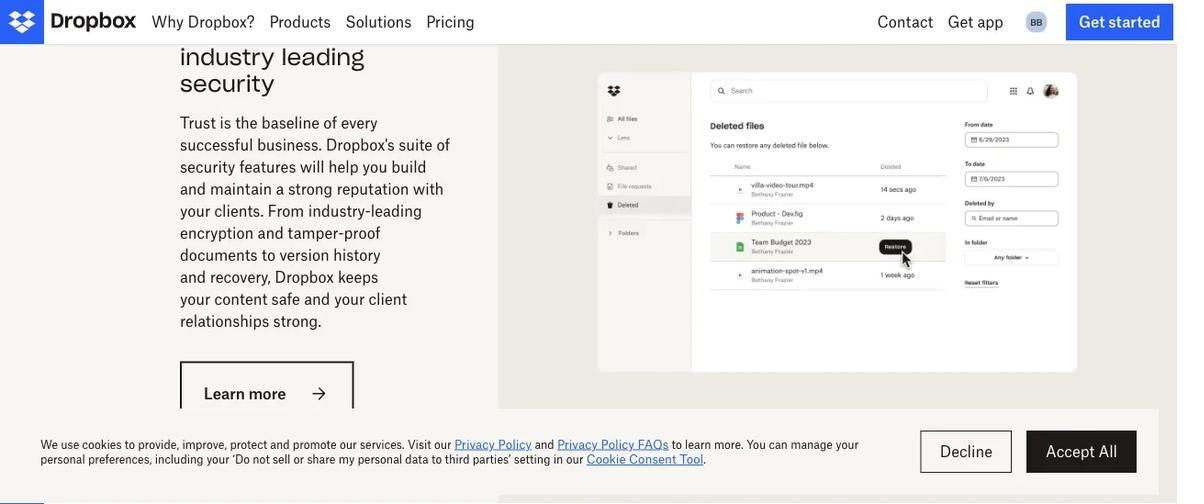 Task type: locate. For each thing, give the bounding box(es) containing it.
of right suite
[[437, 136, 450, 154]]

1 horizontal spatial of
[[437, 136, 450, 154]]

relationships
[[180, 312, 269, 330]]

is
[[220, 114, 231, 132]]

with right trust
[[304, 17, 353, 45]]

leading inside trust is the baseline of every successful business. dropbox's suite of security features will help you build and maintain a strong reputation with your clients. from industry-leading encryption and tamper-proof documents to version history and recovery, dropbox keeps your content safe and your client relationships strong.
[[371, 202, 422, 220]]

strong
[[288, 180, 333, 198]]

of left every
[[324, 114, 337, 132]]

leading down reputation
[[371, 202, 422, 220]]

started
[[1109, 13, 1161, 31]]

leading
[[282, 44, 364, 72], [371, 202, 422, 220]]

contact button
[[870, 0, 941, 44]]

tamper-
[[288, 224, 344, 242]]

1 vertical spatial leading
[[371, 202, 422, 220]]

solutions button
[[338, 0, 419, 44]]

1 vertical spatial of
[[437, 136, 450, 154]]

encryption
[[180, 224, 254, 242]]

and up to
[[258, 224, 284, 242]]

strong.
[[273, 312, 321, 330]]

0 horizontal spatial with
[[304, 17, 353, 45]]

0 vertical spatial leading
[[282, 44, 364, 72]]

and left the maintain
[[180, 180, 206, 198]]

1 vertical spatial with
[[413, 180, 444, 198]]

0 vertical spatial with
[[304, 17, 353, 45]]

bb button
[[1022, 7, 1052, 37]]

your
[[180, 202, 211, 220], [180, 290, 211, 308], [334, 290, 365, 308]]

version
[[280, 246, 329, 264]]

and down 'dropbox'
[[304, 290, 330, 308]]

of
[[324, 114, 337, 132], [437, 136, 450, 154]]

security
[[180, 70, 274, 98], [180, 158, 235, 176]]

get left the started
[[1079, 13, 1105, 31]]

content
[[215, 290, 268, 308]]

get started link
[[1066, 4, 1174, 40]]

1 vertical spatial security
[[180, 158, 235, 176]]

trust
[[242, 17, 297, 45]]

get left app
[[948, 13, 974, 31]]

dropbox?
[[188, 13, 255, 31]]

0 horizontal spatial leading
[[282, 44, 364, 72]]

industry-
[[308, 202, 371, 220]]

with inside build trust with industry leading security
[[304, 17, 353, 45]]

why
[[152, 13, 184, 31]]

0 vertical spatial security
[[180, 70, 274, 98]]

security up is
[[180, 70, 274, 98]]

and
[[180, 180, 206, 198], [258, 224, 284, 242], [180, 268, 206, 286], [304, 290, 330, 308]]

reputation
[[337, 180, 409, 198]]

learn
[[204, 385, 245, 403]]

help
[[329, 158, 359, 176]]

with
[[304, 17, 353, 45], [413, 180, 444, 198]]

1 horizontal spatial get
[[1079, 13, 1105, 31]]

solutions
[[346, 13, 412, 31]]

leading down products
[[282, 44, 364, 72]]

1 security from the top
[[180, 70, 274, 98]]

proof
[[344, 224, 381, 242]]

trust
[[180, 114, 216, 132]]

clients.
[[215, 202, 264, 220]]

1 horizontal spatial with
[[413, 180, 444, 198]]

to
[[262, 246, 276, 264]]

every
[[341, 114, 378, 132]]

0 vertical spatial of
[[324, 114, 337, 132]]

pricing link
[[419, 0, 482, 44]]

get app
[[948, 13, 1004, 31]]

get inside "dropdown button"
[[948, 13, 974, 31]]

with down build
[[413, 180, 444, 198]]

and down documents
[[180, 268, 206, 286]]

security down successful
[[180, 158, 235, 176]]

with inside trust is the baseline of every successful business. dropbox's suite of security features will help you build and maintain a strong reputation with your clients. from industry-leading encryption and tamper-proof documents to version history and recovery, dropbox keeps your content safe and your client relationships strong.
[[413, 180, 444, 198]]

features
[[239, 158, 296, 176]]

app
[[978, 13, 1004, 31]]

get
[[1079, 13, 1105, 31], [948, 13, 974, 31]]

dropbox's
[[326, 136, 395, 154]]

0 horizontal spatial get
[[948, 13, 974, 31]]

1 horizontal spatial leading
[[371, 202, 422, 220]]

0 horizontal spatial of
[[324, 114, 337, 132]]

2 security from the top
[[180, 158, 235, 176]]



Task type: vqa. For each thing, say whether or not it's contained in the screenshot.
Deleted Files link's "FILES"
no



Task type: describe. For each thing, give the bounding box(es) containing it.
more
[[249, 385, 286, 403]]

documents
[[180, 246, 258, 264]]

get app button
[[941, 0, 1011, 44]]

learn more
[[204, 385, 286, 403]]

learn more link
[[180, 362, 354, 427]]

trust is the baseline of every successful business. dropbox's suite of security features will help you build and maintain a strong reputation with your clients. from industry-leading encryption and tamper-proof documents to version history and recovery, dropbox keeps your content safe and your client relationships strong.
[[180, 114, 450, 330]]

why dropbox? button
[[144, 0, 262, 44]]

why dropbox?
[[152, 13, 255, 31]]

from
[[268, 202, 304, 220]]

recovery,
[[210, 268, 271, 286]]

the
[[235, 114, 258, 132]]

will
[[300, 158, 325, 176]]

your up relationships
[[180, 290, 211, 308]]

get for get started
[[1079, 13, 1105, 31]]

products button
[[262, 0, 338, 44]]

industry
[[180, 44, 275, 72]]

maintain
[[210, 180, 272, 198]]

contact
[[877, 13, 933, 31]]

build trust with industry leading security
[[180, 17, 364, 98]]

bb
[[1031, 16, 1043, 28]]

history
[[333, 246, 381, 264]]

leading inside build trust with industry leading security
[[282, 44, 364, 72]]

keeps
[[338, 268, 378, 286]]

build
[[391, 158, 427, 176]]

business.
[[257, 136, 322, 154]]

security inside trust is the baseline of every successful business. dropbox's suite of security features will help you build and maintain a strong reputation with your clients. from industry-leading encryption and tamper-proof documents to version history and recovery, dropbox keeps your content safe and your client relationships strong.
[[180, 158, 235, 176]]

your down keeps
[[334, 290, 365, 308]]

safe
[[272, 290, 300, 308]]

your up encryption
[[180, 202, 211, 220]]

client
[[369, 290, 407, 308]]

dropbox
[[275, 268, 334, 286]]

pricing
[[426, 13, 475, 31]]

a
[[276, 180, 284, 198]]

products
[[269, 13, 331, 31]]

you
[[363, 158, 388, 176]]

suite
[[399, 136, 433, 154]]

successful
[[180, 136, 253, 154]]

get started
[[1079, 13, 1161, 31]]

build
[[180, 17, 235, 45]]

get for get app
[[948, 13, 974, 31]]

baseline
[[262, 114, 320, 132]]

security inside build trust with industry leading security
[[180, 70, 274, 98]]



